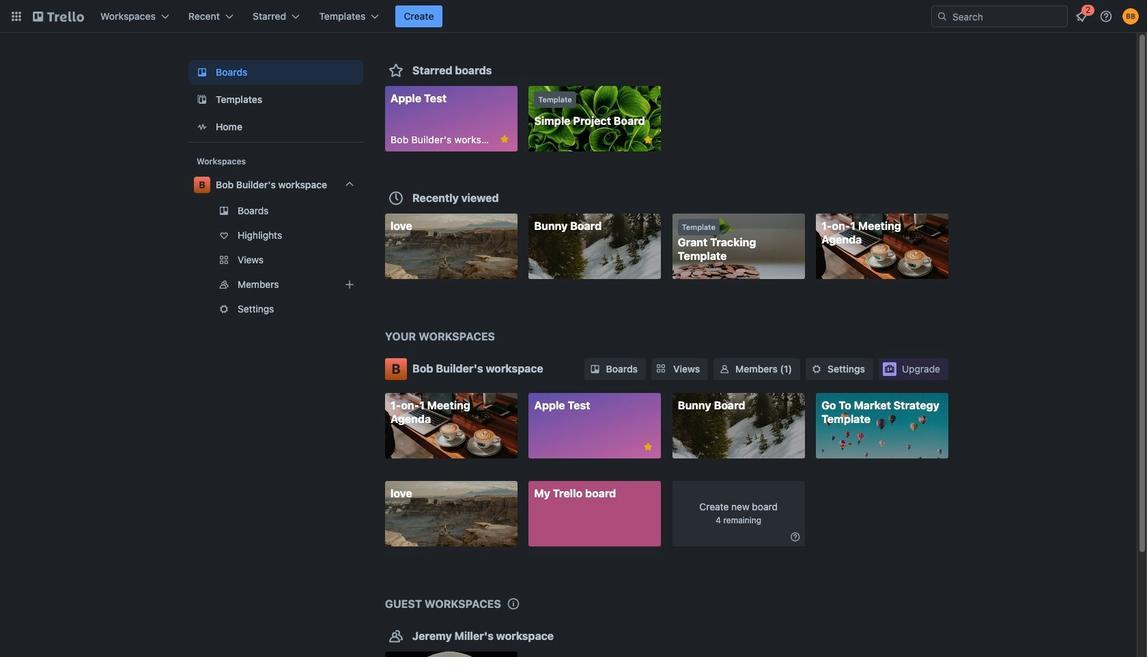 Task type: vqa. For each thing, say whether or not it's contained in the screenshot.
sm image
yes



Task type: describe. For each thing, give the bounding box(es) containing it.
Search field
[[948, 6, 1067, 27]]

2 sm image from the left
[[718, 363, 731, 376]]

sm image
[[788, 530, 802, 544]]

back to home image
[[33, 5, 84, 27]]

1 sm image from the left
[[588, 363, 602, 376]]

2 click to unstar this board. it will be removed from your starred list. image from the top
[[642, 441, 654, 453]]

add image
[[341, 277, 358, 293]]



Task type: locate. For each thing, give the bounding box(es) containing it.
search image
[[937, 11, 948, 22]]

2 horizontal spatial sm image
[[810, 363, 824, 376]]

click to unstar this board. it will be removed from your starred list. image
[[642, 134, 654, 146], [642, 441, 654, 453]]

1 vertical spatial click to unstar this board. it will be removed from your starred list. image
[[642, 441, 654, 453]]

1 horizontal spatial sm image
[[718, 363, 731, 376]]

template board image
[[194, 91, 210, 108]]

open information menu image
[[1099, 10, 1113, 23]]

2 notifications image
[[1073, 8, 1090, 25]]

home image
[[194, 119, 210, 135]]

0 horizontal spatial sm image
[[588, 363, 602, 376]]

board image
[[194, 64, 210, 81]]

0 vertical spatial click to unstar this board. it will be removed from your starred list. image
[[642, 134, 654, 146]]

primary element
[[0, 0, 1147, 33]]

bob builder (bobbuilder40) image
[[1123, 8, 1139, 25]]

3 sm image from the left
[[810, 363, 824, 376]]

sm image
[[588, 363, 602, 376], [718, 363, 731, 376], [810, 363, 824, 376]]

click to unstar this board. it will be removed from your starred list. image
[[498, 133, 511, 145]]

1 click to unstar this board. it will be removed from your starred list. image from the top
[[642, 134, 654, 146]]



